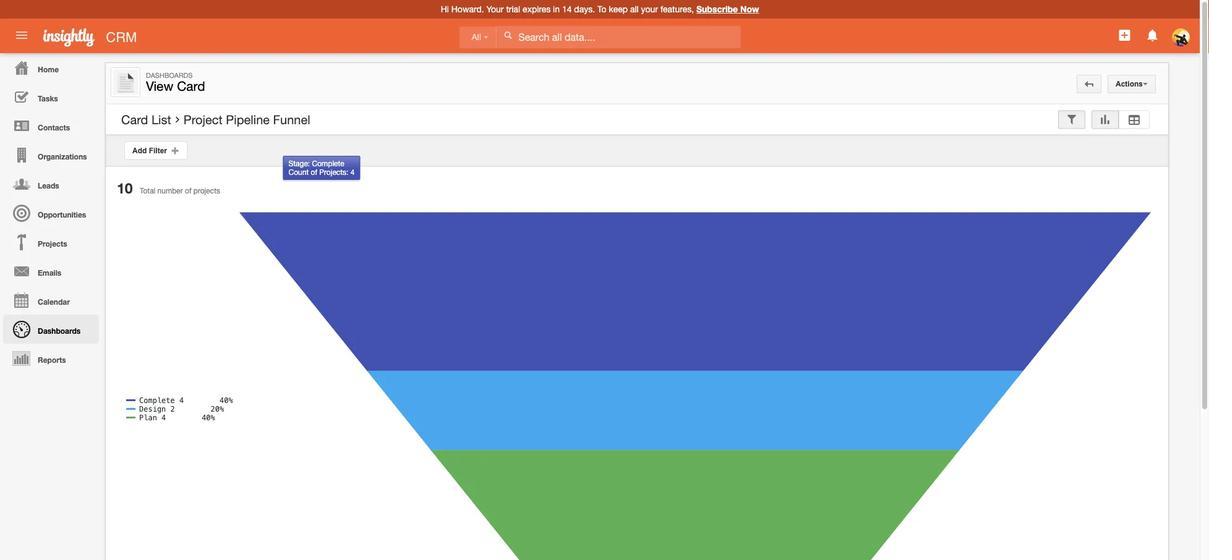 Task type: describe. For each thing, give the bounding box(es) containing it.
contacts
[[38, 123, 70, 132]]

subscribe now link
[[697, 4, 759, 14]]

10
[[117, 180, 133, 197]]

Search all data.... text field
[[497, 26, 741, 48]]

calendar link
[[3, 286, 99, 315]]

list
[[152, 112, 171, 127]]

home
[[38, 65, 59, 74]]

add
[[132, 146, 147, 155]]

contacts link
[[3, 111, 99, 140]]

dashboards link
[[3, 315, 99, 344]]

navigation containing home
[[0, 53, 99, 373]]

plus image
[[171, 146, 180, 155]]

leads link
[[3, 170, 99, 199]]

actions
[[1116, 80, 1143, 88]]

add filter
[[132, 146, 171, 155]]

filter image
[[1067, 115, 1078, 124]]

view
[[146, 79, 173, 94]]

card inside dashboards view card
[[177, 79, 205, 94]]

opportunities
[[38, 210, 86, 219]]

table image
[[1127, 115, 1142, 124]]

projects link
[[3, 228, 99, 257]]

in
[[553, 4, 560, 14]]

your
[[641, 4, 658, 14]]

filter
[[149, 146, 167, 155]]

complete
[[312, 159, 344, 168]]

emails
[[38, 269, 61, 277]]

total number of projects
[[140, 187, 220, 195]]

card list
[[121, 112, 171, 127]]

dashboards for dashboards
[[38, 327, 81, 335]]

chart image
[[1100, 115, 1111, 124]]

project
[[184, 112, 223, 127]]

opportunities link
[[3, 199, 99, 228]]

funnel
[[273, 112, 310, 127]]

dashboards for dashboards view card
[[146, 71, 193, 79]]

pipeline
[[226, 112, 270, 127]]

back image
[[1085, 80, 1094, 88]]

to
[[598, 4, 607, 14]]

projects
[[38, 239, 67, 248]]

calendar
[[38, 298, 70, 306]]

card image
[[113, 70, 138, 95]]

card list link
[[121, 112, 171, 127]]

emails link
[[3, 257, 99, 286]]

your
[[487, 4, 504, 14]]

count
[[289, 168, 309, 177]]

white image
[[504, 31, 513, 40]]

home link
[[3, 53, 99, 82]]

crm
[[106, 29, 137, 45]]

0 horizontal spatial of
[[185, 187, 192, 195]]

all
[[472, 32, 481, 42]]

tasks link
[[3, 82, 99, 111]]



Task type: locate. For each thing, give the bounding box(es) containing it.
all
[[630, 4, 639, 14]]

hi
[[441, 4, 449, 14]]

reports
[[38, 356, 66, 364]]

trial
[[506, 4, 521, 14]]

leads
[[38, 181, 59, 190]]

0 vertical spatial of
[[311, 168, 317, 177]]

1 horizontal spatial of
[[311, 168, 317, 177]]

project pipeline funnel
[[184, 112, 310, 127]]

features,
[[661, 4, 694, 14]]

actions button
[[1108, 75, 1156, 93]]

1 vertical spatial dashboards
[[38, 327, 81, 335]]

0 vertical spatial card
[[177, 79, 205, 94]]

all link
[[459, 26, 497, 49]]

stage: complete count of projects: 4
[[289, 159, 355, 177]]

1 horizontal spatial dashboards
[[146, 71, 193, 79]]

1 vertical spatial card
[[121, 112, 148, 127]]

0 horizontal spatial dashboards
[[38, 327, 81, 335]]

add filter link
[[124, 141, 188, 160]]

subscribe
[[697, 4, 738, 14]]

dashboards up reports link
[[38, 327, 81, 335]]

navigation
[[0, 53, 99, 373]]

total
[[140, 187, 155, 195]]

organizations link
[[3, 140, 99, 170]]

card right view
[[177, 79, 205, 94]]

notifications image
[[1146, 28, 1161, 43]]

of inside stage: complete count of projects: 4
[[311, 168, 317, 177]]

reports link
[[3, 344, 99, 373]]

card
[[177, 79, 205, 94], [121, 112, 148, 127]]

dashboards inside dashboards view card
[[146, 71, 193, 79]]

1 horizontal spatial card
[[177, 79, 205, 94]]

projects
[[194, 187, 220, 195]]

keep
[[609, 4, 628, 14]]

hi howard. your trial expires in 14 days. to keep all your features, subscribe now
[[441, 4, 759, 14]]

0 vertical spatial dashboards
[[146, 71, 193, 79]]

dashboards right card icon
[[146, 71, 193, 79]]

card left list
[[121, 112, 148, 127]]

dashboards
[[146, 71, 193, 79], [38, 327, 81, 335]]

dashboards inside navigation
[[38, 327, 81, 335]]

4
[[351, 168, 355, 177]]

1 vertical spatial of
[[185, 187, 192, 195]]

expires
[[523, 4, 551, 14]]

14
[[562, 4, 572, 14]]

of right "count"
[[311, 168, 317, 177]]

of
[[311, 168, 317, 177], [185, 187, 192, 195]]

number
[[158, 187, 183, 195]]

organizations
[[38, 152, 87, 161]]

days.
[[574, 4, 595, 14]]

projects:
[[319, 168, 349, 177]]

of right number
[[185, 187, 192, 195]]

howard.
[[452, 4, 484, 14]]

dashboards view card
[[146, 71, 205, 94]]

0 horizontal spatial card
[[121, 112, 148, 127]]

stage:
[[289, 159, 310, 168]]

tasks
[[38, 94, 58, 103]]

now
[[741, 4, 759, 14]]



Task type: vqa. For each thing, say whether or not it's contained in the screenshot.
Contacts
yes



